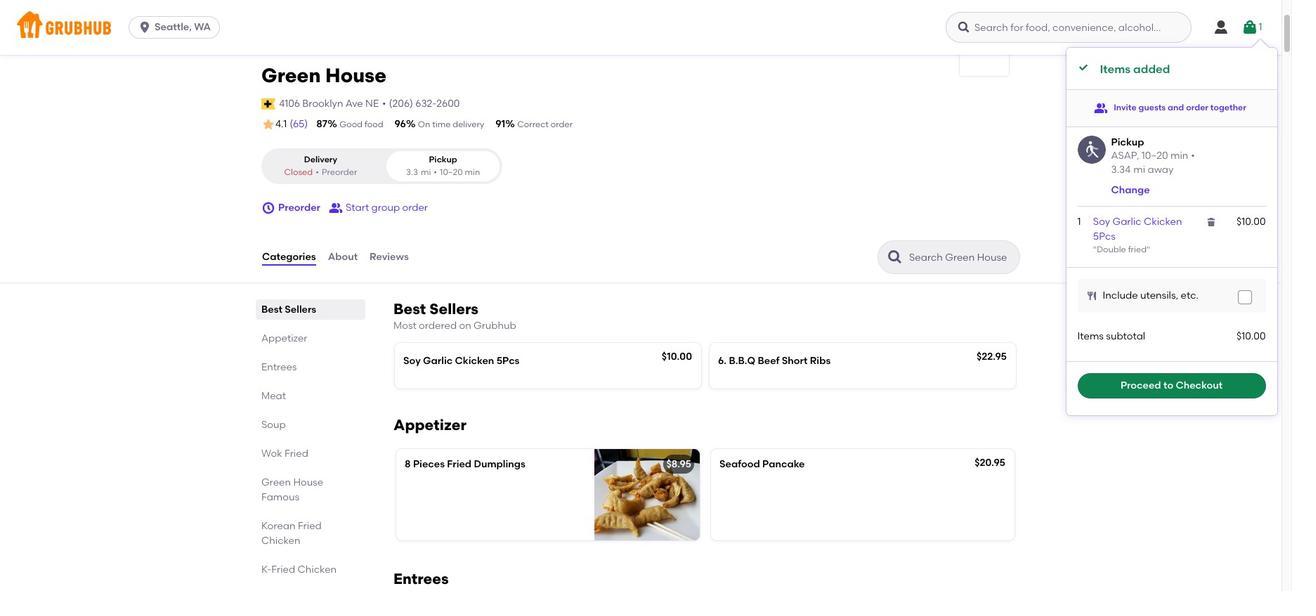 Task type: describe. For each thing, give the bounding box(es) containing it.
meat
[[262, 390, 286, 402]]

people icon image for invite guests and order together
[[1095, 101, 1109, 115]]

house for green house
[[326, 63, 387, 87]]

ribs
[[810, 355, 831, 367]]

fried for wok fried
[[285, 448, 309, 460]]

fried for korean fried chicken
[[298, 520, 322, 532]]

short
[[782, 355, 808, 367]]

items added
[[1101, 63, 1171, 76]]

green house famous
[[262, 477, 323, 503]]

start group order button
[[329, 195, 428, 221]]

632-
[[416, 98, 437, 109]]

items for items added
[[1101, 63, 1131, 76]]

beef
[[758, 355, 780, 367]]

4106 brooklyn ave ne
[[279, 98, 379, 109]]

2600
[[437, 98, 460, 109]]

ave
[[346, 98, 363, 109]]

famous
[[262, 491, 300, 503]]

1 vertical spatial order
[[551, 120, 573, 129]]

delivery
[[304, 155, 338, 165]]

fried
[[1129, 245, 1147, 255]]

1 vertical spatial soy garlic ckicken 5pcs
[[404, 355, 520, 367]]

wok
[[262, 448, 282, 460]]

wok fried
[[262, 448, 309, 460]]

items for items subtotal
[[1078, 331, 1104, 343]]

include
[[1103, 290, 1139, 302]]

soup
[[262, 419, 286, 431]]

soy inside "link"
[[1094, 216, 1111, 228]]

seattle, wa button
[[129, 16, 226, 39]]

b.b.q
[[729, 355, 756, 367]]

proceed to checkout
[[1121, 379, 1223, 391]]

utensils,
[[1141, 290, 1179, 302]]

5pcs inside soy garlic ckicken 5pcs
[[1094, 230, 1116, 242]]

87
[[317, 118, 328, 130]]

10–20 inside pickup asap, 10–20 min • 3.34 mi away
[[1142, 150, 1169, 162]]

proceed to checkout button
[[1078, 373, 1267, 398]]

most
[[394, 320, 417, 332]]

green house
[[262, 63, 387, 87]]

8
[[405, 458, 411, 470]]

pancake
[[763, 458, 805, 470]]

soy garlic ckicken 5pcs inside items added tooltip
[[1094, 216, 1183, 242]]

mi inside pickup asap, 10–20 min • 3.34 mi away
[[1134, 164, 1146, 176]]

group
[[372, 202, 400, 214]]

best sellers most ordered on grubhub
[[394, 300, 517, 332]]

96
[[395, 118, 406, 130]]

91
[[496, 118, 506, 130]]

subtotal
[[1107, 331, 1146, 343]]

0 vertical spatial appetizer
[[262, 333, 308, 345]]

3.34
[[1112, 164, 1131, 176]]

(206) 632-2600 button
[[389, 97, 460, 111]]

• inside delivery closed • preorder
[[316, 167, 319, 177]]

Search for food, convenience, alcohol... search field
[[946, 12, 1192, 43]]

svg image inside items added tooltip
[[1241, 293, 1250, 302]]

10–20 inside pickup 3.3 mi • 10–20 min
[[440, 167, 463, 177]]

grubhub
[[474, 320, 517, 332]]

house for green house famous
[[293, 477, 323, 489]]

• inside pickup asap, 10–20 min • 3.34 mi away
[[1192, 150, 1196, 162]]

and
[[1169, 103, 1185, 112]]

0 horizontal spatial soy
[[404, 355, 421, 367]]

delivery
[[453, 120, 485, 129]]

fried for k-fried chicken
[[272, 564, 295, 576]]

good
[[340, 120, 363, 129]]

on
[[459, 320, 472, 332]]

2 " from the left
[[1147, 245, 1151, 255]]

$10.00 for items subtotal
[[1237, 331, 1267, 343]]

$10.00 for soy garlic ckicken 5pcs
[[662, 351, 692, 363]]

to
[[1164, 379, 1174, 391]]

$8.95
[[667, 458, 692, 470]]

• (206) 632-2600
[[382, 98, 460, 109]]

food
[[365, 120, 384, 129]]

include utensils, etc.
[[1103, 290, 1199, 302]]

best sellers
[[262, 304, 316, 316]]

fried right pieces
[[447, 458, 472, 470]]

pickup for mi
[[429, 155, 458, 165]]

correct order
[[518, 120, 573, 129]]

korean fried chicken
[[262, 520, 322, 547]]

items added tooltip
[[1067, 39, 1278, 415]]

double
[[1098, 245, 1127, 255]]

seattle, wa
[[155, 21, 211, 33]]

6.
[[719, 355, 727, 367]]

subscription pass image
[[262, 98, 276, 110]]

together
[[1211, 103, 1247, 112]]

• inside pickup 3.3 mi • 10–20 min
[[434, 167, 437, 177]]

4106
[[279, 98, 300, 109]]

korean
[[262, 520, 296, 532]]

search icon image
[[887, 249, 904, 266]]

3.3
[[406, 167, 418, 177]]

best for best sellers most ordered on grubhub
[[394, 300, 426, 318]]

categories button
[[262, 232, 317, 283]]

good food
[[340, 120, 384, 129]]

svg image inside 1 "button"
[[1243, 19, 1259, 36]]

green for green house
[[262, 63, 321, 87]]

asap,
[[1112, 150, 1140, 162]]

k-
[[262, 564, 272, 576]]

$20.95
[[975, 457, 1006, 469]]

sellers for best sellers most ordered on grubhub
[[430, 300, 479, 318]]

guests
[[1139, 103, 1167, 112]]

reviews
[[370, 251, 409, 263]]

4.1
[[276, 118, 287, 130]]

option group containing delivery closed • preorder
[[262, 149, 503, 184]]

1 " from the left
[[1094, 245, 1098, 255]]

start group order
[[346, 202, 428, 214]]



Task type: vqa. For each thing, say whether or not it's contained in the screenshot.
cards at the left top of page
no



Task type: locate. For each thing, give the bounding box(es) containing it.
1 horizontal spatial entrees
[[394, 570, 449, 587]]

0 vertical spatial house
[[326, 63, 387, 87]]

4106 brooklyn ave ne button
[[279, 96, 380, 112]]

green inside green house famous
[[262, 477, 291, 489]]

mi right 3.3
[[421, 167, 431, 177]]

soy garlic ckicken 5pcs
[[1094, 216, 1183, 242], [404, 355, 520, 367]]

1 vertical spatial appetizer
[[394, 416, 467, 434]]

on
[[418, 120, 430, 129]]

5pcs down grubhub
[[497, 355, 520, 367]]

10–20
[[1142, 150, 1169, 162], [440, 167, 463, 177]]

0 horizontal spatial appetizer
[[262, 333, 308, 345]]

Search Green House search field
[[908, 251, 1016, 264]]

main navigation navigation
[[0, 0, 1282, 55]]

min inside pickup 3.3 mi • 10–20 min
[[465, 167, 480, 177]]

•
[[382, 98, 386, 109], [1192, 150, 1196, 162], [316, 167, 319, 177], [434, 167, 437, 177]]

0 horizontal spatial "
[[1094, 245, 1098, 255]]

preorder down delivery
[[322, 167, 357, 177]]

chicken for k-fried chicken
[[298, 564, 337, 576]]

pickup icon image
[[1078, 135, 1106, 163]]

ordered
[[419, 320, 457, 332]]

0 horizontal spatial best
[[262, 304, 283, 316]]

1 vertical spatial entrees
[[394, 570, 449, 587]]

preorder down 'closed'
[[278, 202, 321, 214]]

svg image inside seattle, wa button
[[138, 20, 152, 34]]

1 vertical spatial people icon image
[[329, 201, 343, 215]]

1 vertical spatial garlic
[[423, 355, 453, 367]]

0 vertical spatial $10.00
[[1237, 216, 1267, 228]]

pickup 3.3 mi • 10–20 min
[[406, 155, 480, 177]]

1 horizontal spatial garlic
[[1113, 216, 1142, 228]]

0 vertical spatial items
[[1101, 63, 1131, 76]]

garlic up " double fried "
[[1113, 216, 1142, 228]]

• right 3.3
[[434, 167, 437, 177]]

checkout
[[1177, 379, 1223, 391]]

1 horizontal spatial preorder
[[322, 167, 357, 177]]

items left 'added'
[[1101, 63, 1131, 76]]

1 horizontal spatial sellers
[[430, 300, 479, 318]]

0 vertical spatial preorder
[[322, 167, 357, 177]]

items left subtotal
[[1078, 331, 1104, 343]]

pickup for 10–20
[[1112, 136, 1145, 148]]

0 vertical spatial 5pcs
[[1094, 230, 1116, 242]]

appetizer up pieces
[[394, 416, 467, 434]]

1 horizontal spatial 10–20
[[1142, 150, 1169, 162]]

svg image inside preorder button
[[262, 201, 276, 215]]

ckicken inside soy garlic ckicken 5pcs
[[1145, 216, 1183, 228]]

soy garlic ckicken 5pcs link
[[1094, 216, 1183, 242]]

chicken down korean
[[262, 535, 301, 547]]

soy garlic ckicken 5pcs down on
[[404, 355, 520, 367]]

fried down 'korean fried chicken' at left bottom
[[272, 564, 295, 576]]

people icon image inside start group order button
[[329, 201, 343, 215]]

about button
[[327, 232, 359, 283]]

0 vertical spatial chicken
[[262, 535, 301, 547]]

"
[[1094, 245, 1098, 255], [1147, 245, 1151, 255]]

green house logo image
[[960, 27, 1010, 76]]

fried right korean
[[298, 520, 322, 532]]

items subtotal
[[1078, 331, 1146, 343]]

appetizer down 'best sellers' on the left of the page
[[262, 333, 308, 345]]

8 pieces fried dumplings image
[[595, 449, 700, 540]]

1 horizontal spatial min
[[1171, 150, 1189, 162]]

1 horizontal spatial house
[[326, 63, 387, 87]]

1 vertical spatial min
[[465, 167, 480, 177]]

10–20 up away in the top right of the page
[[1142, 150, 1169, 162]]

away
[[1148, 164, 1174, 176]]

1 vertical spatial green
[[262, 477, 291, 489]]

house up famous
[[293, 477, 323, 489]]

1 horizontal spatial appetizer
[[394, 416, 467, 434]]

closed
[[284, 167, 313, 177]]

brooklyn
[[303, 98, 343, 109]]

order right "and" on the top right of the page
[[1187, 103, 1209, 112]]

seafood
[[720, 458, 760, 470]]

0 horizontal spatial order
[[402, 202, 428, 214]]

" double fried "
[[1094, 245, 1151, 255]]

$10.00
[[1237, 216, 1267, 228], [1237, 331, 1267, 343], [662, 351, 692, 363]]

1
[[1259, 21, 1263, 33], [1078, 216, 1082, 228]]

chicken inside 'korean fried chicken'
[[262, 535, 301, 547]]

1 vertical spatial soy
[[404, 355, 421, 367]]

svg image for seattle, wa
[[138, 20, 152, 34]]

dumplings
[[474, 458, 526, 470]]

svg image for items added
[[1078, 62, 1089, 73]]

best inside best sellers most ordered on grubhub
[[394, 300, 426, 318]]

invite
[[1114, 103, 1137, 112]]

0 vertical spatial ckicken
[[1145, 216, 1183, 228]]

(206)
[[389, 98, 413, 109]]

garlic down ordered
[[423, 355, 453, 367]]

1 horizontal spatial soy
[[1094, 216, 1111, 228]]

invite guests and order together button
[[1095, 95, 1247, 121]]

preorder inside button
[[278, 202, 321, 214]]

fried right wok
[[285, 448, 309, 460]]

reviews button
[[369, 232, 410, 283]]

change
[[1112, 184, 1151, 196]]

1 vertical spatial chicken
[[298, 564, 337, 576]]

soy
[[1094, 216, 1111, 228], [404, 355, 421, 367]]

people icon image for start group order
[[329, 201, 343, 215]]

0 horizontal spatial people icon image
[[329, 201, 343, 215]]

0 horizontal spatial entrees
[[262, 361, 297, 373]]

star icon image
[[262, 117, 276, 132]]

1 green from the top
[[262, 63, 321, 87]]

0 horizontal spatial min
[[465, 167, 480, 177]]

0 horizontal spatial mi
[[421, 167, 431, 177]]

pickup up the asap, at the right of page
[[1112, 136, 1145, 148]]

best for best sellers
[[262, 304, 283, 316]]

1 button
[[1243, 15, 1263, 40]]

fried inside 'korean fried chicken'
[[298, 520, 322, 532]]

1 inside "button"
[[1259, 21, 1263, 33]]

chicken for korean fried chicken
[[262, 535, 301, 547]]

5pcs up 'double' on the top of page
[[1094, 230, 1116, 242]]

order inside the "invite guests and order together" 'button'
[[1187, 103, 1209, 112]]

0 vertical spatial min
[[1171, 150, 1189, 162]]

green up famous
[[262, 477, 291, 489]]

0 vertical spatial soy
[[1094, 216, 1111, 228]]

(65)
[[290, 118, 308, 130]]

ckicken down on
[[455, 355, 494, 367]]

1 horizontal spatial pickup
[[1112, 136, 1145, 148]]

preorder inside delivery closed • preorder
[[322, 167, 357, 177]]

people icon image left invite
[[1095, 101, 1109, 115]]

1 horizontal spatial ckicken
[[1145, 216, 1183, 228]]

1 vertical spatial ckicken
[[455, 355, 494, 367]]

pieces
[[413, 458, 445, 470]]

0 vertical spatial entrees
[[262, 361, 297, 373]]

1 horizontal spatial best
[[394, 300, 426, 318]]

best down categories "button"
[[262, 304, 283, 316]]

added
[[1134, 63, 1171, 76]]

pickup inside pickup 3.3 mi • 10–20 min
[[429, 155, 458, 165]]

pickup inside pickup asap, 10–20 min • 3.34 mi away
[[1112, 136, 1145, 148]]

change button
[[1112, 184, 1151, 198]]

categories
[[262, 251, 316, 263]]

correct
[[518, 120, 549, 129]]

1 vertical spatial pickup
[[429, 155, 458, 165]]

svg image
[[138, 20, 152, 34], [1078, 62, 1089, 73], [1206, 217, 1217, 228], [1087, 291, 1098, 302]]

min up away in the top right of the page
[[1171, 150, 1189, 162]]

1 vertical spatial 1
[[1078, 216, 1082, 228]]

on time delivery
[[418, 120, 485, 129]]

0 horizontal spatial sellers
[[285, 304, 316, 316]]

green for green house famous
[[262, 477, 291, 489]]

green up 4106
[[262, 63, 321, 87]]

0 horizontal spatial pickup
[[429, 155, 458, 165]]

order right group
[[402, 202, 428, 214]]

0 horizontal spatial 10–20
[[440, 167, 463, 177]]

0 vertical spatial people icon image
[[1095, 101, 1109, 115]]

sellers down categories "button"
[[285, 304, 316, 316]]

6. b.b.q beef short ribs
[[719, 355, 831, 367]]

" left fried
[[1094, 245, 1098, 255]]

etc.
[[1181, 290, 1199, 302]]

people icon image left start
[[329, 201, 343, 215]]

order
[[1187, 103, 1209, 112], [551, 120, 573, 129], [402, 202, 428, 214]]

0 horizontal spatial ckicken
[[455, 355, 494, 367]]

1 vertical spatial preorder
[[278, 202, 321, 214]]

sellers
[[430, 300, 479, 318], [285, 304, 316, 316]]

0 vertical spatial soy garlic ckicken 5pcs
[[1094, 216, 1183, 242]]

0 vertical spatial green
[[262, 63, 321, 87]]

chicken
[[262, 535, 301, 547], [298, 564, 337, 576]]

2 vertical spatial order
[[402, 202, 428, 214]]

option group
[[262, 149, 503, 184]]

svg image
[[1213, 19, 1230, 36], [1243, 19, 1259, 36], [958, 20, 972, 34], [262, 201, 276, 215], [1241, 293, 1250, 302]]

chicken down 'korean fried chicken' at left bottom
[[298, 564, 337, 576]]

invite guests and order together
[[1114, 103, 1247, 112]]

• down invite guests and order together
[[1192, 150, 1196, 162]]

1 vertical spatial house
[[293, 477, 323, 489]]

sellers up on
[[430, 300, 479, 318]]

order inside start group order button
[[402, 202, 428, 214]]

1 vertical spatial 5pcs
[[497, 355, 520, 367]]

best up most
[[394, 300, 426, 318]]

soy down most
[[404, 355, 421, 367]]

0 horizontal spatial garlic
[[423, 355, 453, 367]]

• down delivery
[[316, 167, 319, 177]]

delivery closed • preorder
[[284, 155, 357, 177]]

about
[[328, 251, 358, 263]]

1 horizontal spatial people icon image
[[1095, 101, 1109, 115]]

" down 'soy garlic ckicken 5pcs' "link"
[[1147, 245, 1151, 255]]

min down delivery
[[465, 167, 480, 177]]

ckicken up fried
[[1145, 216, 1183, 228]]

soy up 'double' on the top of page
[[1094, 216, 1111, 228]]

2 green from the top
[[262, 477, 291, 489]]

min
[[1171, 150, 1189, 162], [465, 167, 480, 177]]

mi right 3.34 on the top right of page
[[1134, 164, 1146, 176]]

0 vertical spatial garlic
[[1113, 216, 1142, 228]]

soy garlic ckicken 5pcs up fried
[[1094, 216, 1183, 242]]

1 horizontal spatial order
[[551, 120, 573, 129]]

seafood pancake
[[720, 458, 805, 470]]

1 horizontal spatial mi
[[1134, 164, 1146, 176]]

ne
[[366, 98, 379, 109]]

1 vertical spatial 10–20
[[440, 167, 463, 177]]

min inside pickup asap, 10–20 min • 3.34 mi away
[[1171, 150, 1189, 162]]

• right ne
[[382, 98, 386, 109]]

0 horizontal spatial 1
[[1078, 216, 1082, 228]]

0 vertical spatial order
[[1187, 103, 1209, 112]]

1 horizontal spatial "
[[1147, 245, 1151, 255]]

house
[[326, 63, 387, 87], [293, 477, 323, 489]]

house up ave
[[326, 63, 387, 87]]

order right correct
[[551, 120, 573, 129]]

0 vertical spatial pickup
[[1112, 136, 1145, 148]]

8 pieces fried dumplings
[[405, 458, 526, 470]]

garlic inside soy garlic ckicken 5pcs
[[1113, 216, 1142, 228]]

sellers for best sellers
[[285, 304, 316, 316]]

2 horizontal spatial order
[[1187, 103, 1209, 112]]

pickup down time
[[429, 155, 458, 165]]

1 vertical spatial items
[[1078, 331, 1104, 343]]

5pcs
[[1094, 230, 1116, 242], [497, 355, 520, 367]]

proceed
[[1121, 379, 1162, 391]]

0 vertical spatial 10–20
[[1142, 150, 1169, 162]]

ckicken
[[1145, 216, 1183, 228], [455, 355, 494, 367]]

wa
[[194, 21, 211, 33]]

10–20 right 3.3
[[440, 167, 463, 177]]

0 vertical spatial 1
[[1259, 21, 1263, 33]]

mi inside pickup 3.3 mi • 10–20 min
[[421, 167, 431, 177]]

0 horizontal spatial soy garlic ckicken 5pcs
[[404, 355, 520, 367]]

2 vertical spatial $10.00
[[662, 351, 692, 363]]

1 horizontal spatial 1
[[1259, 21, 1263, 33]]

time
[[432, 120, 451, 129]]

pickup asap, 10–20 min • 3.34 mi away
[[1112, 136, 1196, 176]]

0 horizontal spatial 5pcs
[[497, 355, 520, 367]]

people icon image
[[1095, 101, 1109, 115], [329, 201, 343, 215]]

people icon image inside the "invite guests and order together" 'button'
[[1095, 101, 1109, 115]]

1 vertical spatial $10.00
[[1237, 331, 1267, 343]]

house inside green house famous
[[293, 477, 323, 489]]

1 inside items added tooltip
[[1078, 216, 1082, 228]]

sellers inside best sellers most ordered on grubhub
[[430, 300, 479, 318]]

1 horizontal spatial 5pcs
[[1094, 230, 1116, 242]]

0 horizontal spatial preorder
[[278, 202, 321, 214]]

1 horizontal spatial soy garlic ckicken 5pcs
[[1094, 216, 1183, 242]]

0 horizontal spatial house
[[293, 477, 323, 489]]

svg image for include utensils, etc.
[[1087, 291, 1098, 302]]



